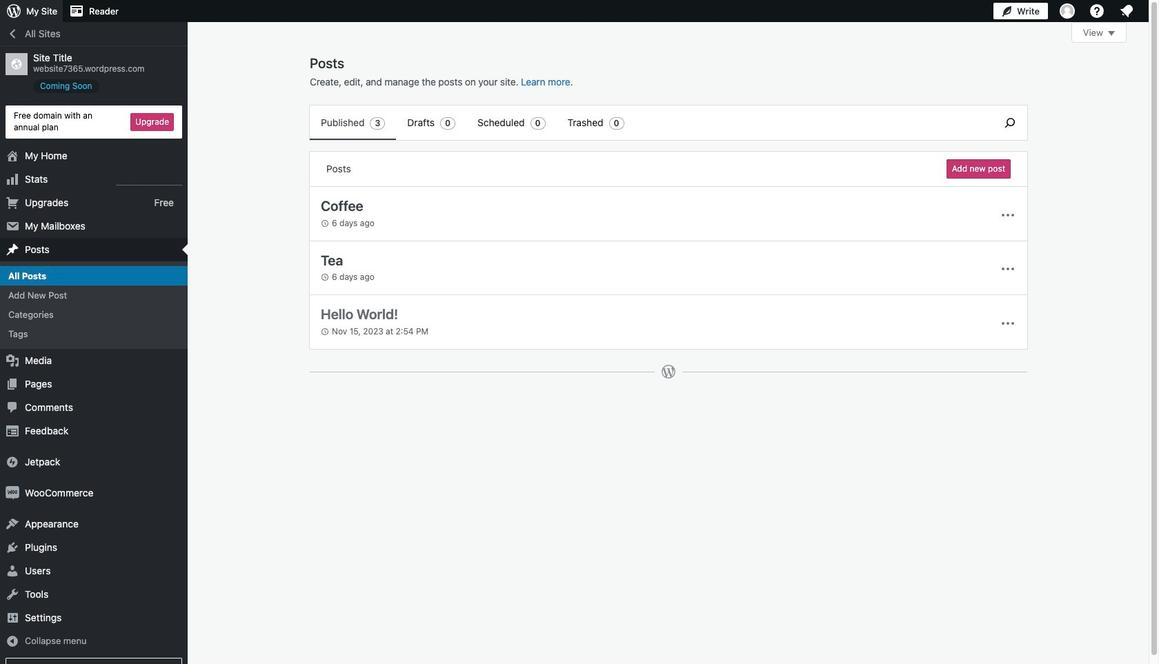Task type: locate. For each thing, give the bounding box(es) containing it.
2 vertical spatial toggle menu image
[[1000, 315, 1017, 332]]

1 vertical spatial img image
[[6, 487, 19, 501]]

1 img image from the top
[[6, 456, 19, 470]]

my profile image
[[1060, 3, 1076, 19]]

toggle menu image
[[1000, 207, 1017, 224], [1000, 261, 1017, 278], [1000, 315, 1017, 332]]

0 vertical spatial img image
[[6, 456, 19, 470]]

help image
[[1089, 3, 1106, 19]]

main content
[[309, 22, 1127, 393]]

menu
[[310, 106, 987, 140]]

1 vertical spatial toggle menu image
[[1000, 261, 1017, 278]]

0 vertical spatial toggle menu image
[[1000, 207, 1017, 224]]

None search field
[[994, 106, 1028, 140]]

1 toggle menu image from the top
[[1000, 207, 1017, 224]]

img image
[[6, 456, 19, 470], [6, 487, 19, 501]]

3 toggle menu image from the top
[[1000, 315, 1017, 332]]



Task type: describe. For each thing, give the bounding box(es) containing it.
2 toggle menu image from the top
[[1000, 261, 1017, 278]]

highest hourly views 0 image
[[117, 176, 182, 185]]

2 img image from the top
[[6, 487, 19, 501]]

closed image
[[1109, 31, 1116, 36]]

open search image
[[994, 115, 1028, 131]]

manage your notifications image
[[1119, 3, 1136, 19]]



Task type: vqa. For each thing, say whether or not it's contained in the screenshot.
search field
yes



